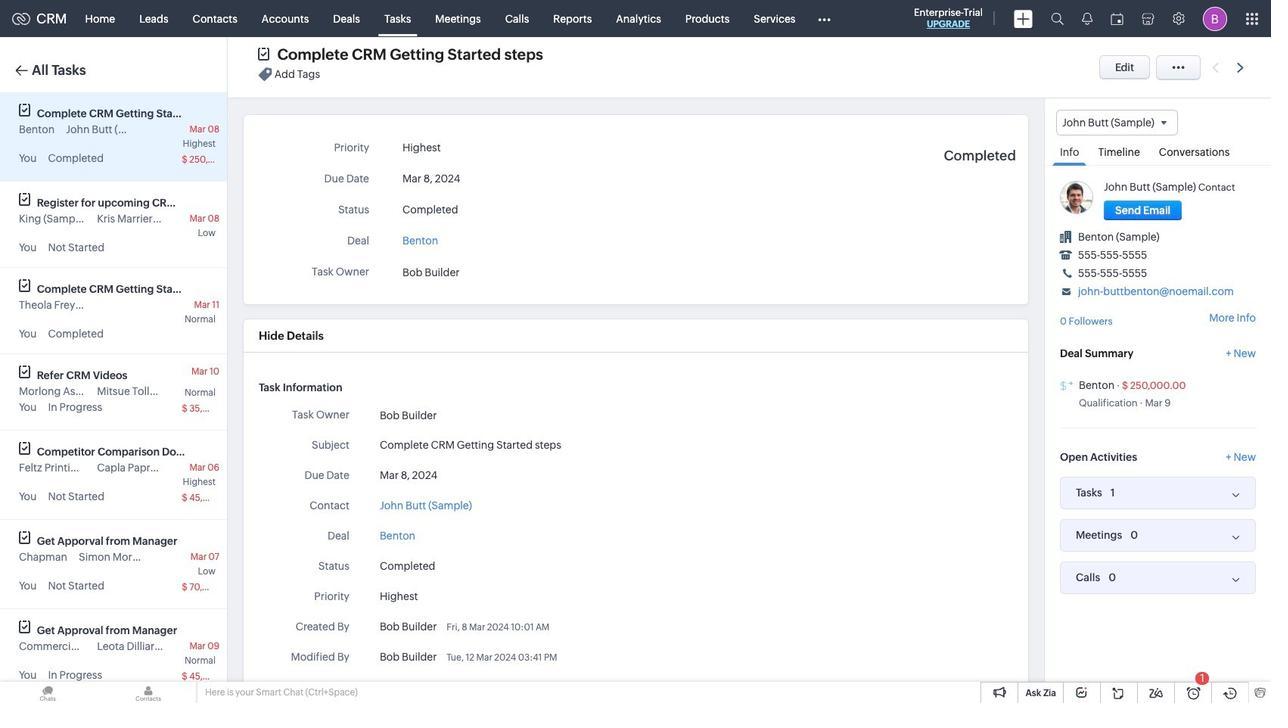 Task type: locate. For each thing, give the bounding box(es) containing it.
chats image
[[0, 682, 95, 703]]

create menu element
[[1005, 0, 1043, 37]]

calendar image
[[1111, 12, 1124, 25]]

create menu image
[[1015, 9, 1033, 28]]

None button
[[1105, 201, 1183, 220]]

None field
[[1057, 110, 1179, 136]]

profile image
[[1204, 6, 1228, 31]]

signals image
[[1083, 12, 1093, 25]]



Task type: describe. For each thing, give the bounding box(es) containing it.
logo image
[[12, 12, 30, 25]]

profile element
[[1195, 0, 1237, 37]]

search element
[[1043, 0, 1074, 37]]

Other Modules field
[[808, 6, 841, 31]]

search image
[[1052, 12, 1064, 25]]

signals element
[[1074, 0, 1102, 37]]

contacts image
[[101, 682, 196, 703]]

next record image
[[1238, 62, 1248, 72]]

previous record image
[[1213, 62, 1220, 72]]



